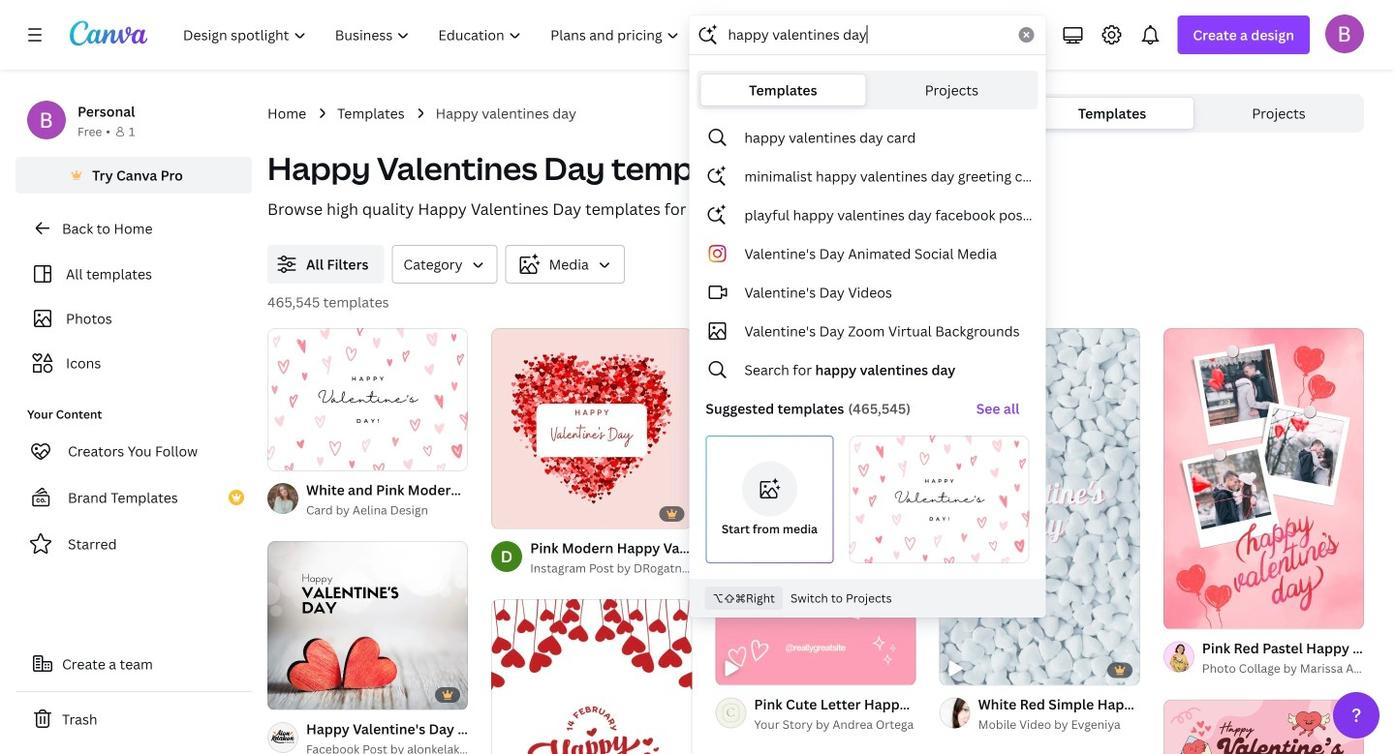 Task type: locate. For each thing, give the bounding box(es) containing it.
white and pink modern love hearts happy valentine's day card image
[[267, 328, 468, 471]]

bob builder image
[[1325, 14, 1364, 53]]

red and white romantic happy valentine's day instagram story image
[[491, 600, 692, 755]]

Search search field
[[728, 16, 1007, 53]]

None search field
[[689, 16, 1046, 618]]

pink happy valentine's day facebook post image
[[1163, 700, 1364, 755]]

top level navigation element
[[171, 16, 767, 54]]

pink modern happy valentine's day instagram post image
[[491, 328, 692, 529]]

list box
[[690, 118, 1045, 572]]

pink red pastel happy valentine's day photo collage image
[[1163, 328, 1364, 630]]



Task type: vqa. For each thing, say whether or not it's contained in the screenshot.
Customise this template image
yes



Task type: describe. For each thing, give the bounding box(es) containing it.
customise this template image
[[849, 436, 1029, 564]]

happy valentine's day facebook post image
[[267, 542, 468, 710]]

drogatnev image
[[491, 542, 522, 573]]

drogatnev element
[[491, 542, 522, 573]]



